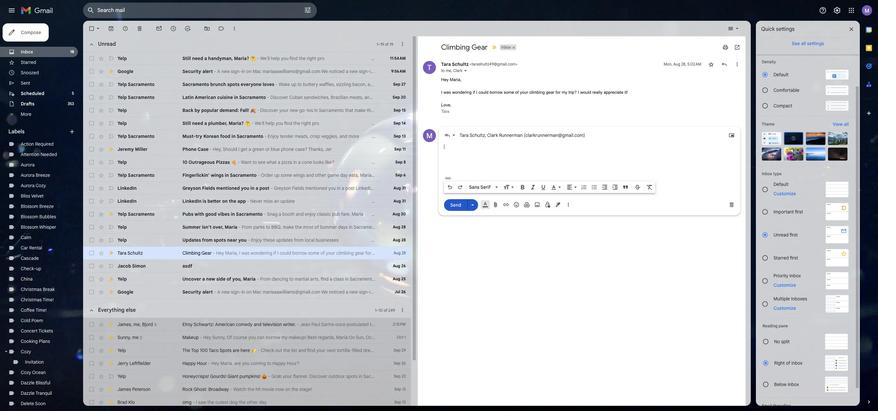Task type: describe. For each thing, give the bounding box(es) containing it.
2 vertical spatial 1
[[404, 335, 406, 340]]

customize button for default
[[770, 190, 800, 198]]

a left post
[[256, 185, 258, 191]]

1 horizontal spatial wondering
[[452, 90, 472, 95]]

sep for hey, should i get a green or blue phone case? thanks, jer
[[394, 147, 402, 152]]

some for of
[[504, 90, 514, 95]]

for inside "unread" tab panel
[[366, 250, 371, 256]]

send
[[451, 202, 461, 208]]

yelp sacramento for sacramento brunch spots everyone loves
[[118, 82, 155, 87]]

9 ͏‌ from the left
[[348, 237, 349, 243]]

jeremy miller
[[118, 146, 148, 152]]

0 vertical spatial new
[[290, 107, 298, 113]]

aurora for aurora breeze
[[21, 172, 35, 178]]

trip? inside "unread" tab panel
[[380, 250, 389, 256]]

asdf
[[183, 263, 192, 269]]

make for that
[[355, 107, 366, 113]]

snoozed link
[[21, 70, 39, 76]]

12 yelp from the top
[[118, 276, 127, 282]]

report spam image
[[122, 25, 129, 32]]

my inside "unread" tab panel
[[373, 250, 379, 256]]

3 yelp from the top
[[118, 95, 127, 100]]

7 yelp from the top
[[118, 159, 127, 165]]

8 ͏‌ from the left
[[347, 237, 348, 243]]

main menu image
[[8, 6, 16, 14]]

0 vertical spatial trip?
[[569, 90, 577, 95]]

the left list
[[283, 348, 290, 354]]

scheduled link
[[21, 91, 44, 96]]

a right get
[[249, 146, 251, 152]]

comedy
[[236, 322, 253, 328]]

you up "tender"
[[276, 120, 283, 126]]

aug 28 for ͏
[[393, 225, 406, 230]]

sep for wake up to buttery waffles, sizzling bacon, and more ͏ ͏ ͏ ͏ ͏ ͏ ͏ ͏ ͏ ͏ ͏ ͏ ͏ ͏ ͏ ͏ ͏ ͏ ͏ ͏ ͏ ͏ ͏ ͏ ͏ ͏ ͏ ͏ ͏ ͏ ͏ ͏ ͏ ͏ ͏ ͏ ͏ ͏ ͏ ͏ ͏ ͏ ͏ ͏ ͏ ͏ ͏ ͏ ͏ ͏ ͏ ͏ ͏ ͏ ͏ ͏ ͏ ͏ ͏ ͏ ͏ ͏ ͏ ͏ ͏ ͏ ͏ ͏ ͏ ͏ ͏ ͏ ͏ ͏
[[393, 82, 401, 87]]

0 horizontal spatial that
[[345, 107, 353, 113]]

still for still need a handyman, maria?
[[183, 56, 191, 61]]

check-up link
[[21, 266, 41, 272]]

labels heading
[[8, 129, 69, 135]]

aug 25
[[393, 277, 406, 282]]

bacon,
[[353, 82, 367, 87]]

14 row from the top
[[83, 221, 478, 234]]

13 row from the top
[[83, 208, 453, 221]]

latin
[[183, 95, 194, 100]]

you up app
[[241, 185, 249, 191]]

28 ͏‌ from the left
[[370, 237, 371, 243]]

maria right "fare,"
[[352, 211, 363, 217]]

china link
[[21, 276, 33, 282]]

37 ͏‌ from the left
[[381, 237, 382, 243]]

0 vertical spatial up
[[291, 82, 297, 87]]

sep for we'll help you find the right pro ͏ ͏ ͏ ͏ ͏ ͏ ͏ ͏ ͏ ͏ ͏ ͏ ͏ ͏ ͏ ͏ ͏ ͏ ͏ ͏ ͏ ͏ ͏ ͏ ͏ ͏ ͏ ͏ ͏ ͏ ͏ ͏ ͏ ͏ ͏ ͏ ͏ ͏ ͏ ͏ ͏ ͏ ͏ ͏ ͏ ͏ ͏ ͏ ͏ ͏ ͏ ͏ ͏ ͏ ͏ ͏ ͏ ͏ ͏ ͏ ͏ ͏ ͏ ͏ ͏ ͏ ͏ ͏ ͏ ͏ ͏ ͏ ͏ ͏ ͏ ͏ ͏ ͏ ͏ ͏ ͏ ͏
[[394, 121, 401, 126]]

4 yelp from the top
[[118, 107, 127, 113]]

maria, for hey maria, are you coming to happy hour?
[[221, 361, 233, 367]]

game
[[328, 172, 339, 178]]

row containing james
[[83, 318, 411, 331]]

28,
[[682, 62, 687, 67]]

0 vertical spatial from
[[242, 224, 252, 230]]

find up wake
[[290, 56, 298, 61]]

italic ‪(⌘i)‬ image
[[530, 184, 536, 191]]

a left 'cone'
[[298, 159, 301, 165]]

yelp sacramento for fingerlickin' wings in sacramento
[[118, 172, 155, 178]]

9 row from the top
[[83, 156, 421, 169]]

, up hey maria,
[[451, 68, 452, 73]]

display density element
[[762, 59, 849, 64]]

row containing tara schultz
[[83, 247, 468, 260]]

sent
[[21, 80, 30, 86]]

20
[[401, 95, 406, 100]]

and right comedy
[[254, 322, 262, 328]]

schultz for <
[[452, 61, 469, 67]]

1 yelp from the top
[[118, 56, 127, 61]]

add to tasks image
[[184, 25, 191, 32]]

26 ͏‌ from the left
[[368, 237, 369, 243]]

2 vertical spatial 28
[[402, 251, 406, 256]]

cascade
[[21, 256, 39, 261]]

6 yelp from the top
[[118, 133, 127, 139]]

cone
[[302, 159, 312, 165]]

fields
[[202, 185, 215, 191]]

blossom for blossom bubbles
[[21, 214, 38, 220]]

0 vertical spatial hey
[[441, 77, 449, 82]]

and left enjoy
[[296, 211, 304, 217]]

insert files using drive image
[[524, 202, 530, 208]]

15 ͏‌ from the left
[[355, 237, 356, 243]]

drafts
[[21, 101, 34, 107]]

climbing gear main content
[[83, 21, 751, 411]]

me for makeup -
[[132, 335, 139, 341]]

of down the pubs with good vibes in sacramento - snag a booth and enjoy classic pub fare, maria ͏ ͏ ͏ ͏ ͏ ͏ ͏ ͏ ͏ ͏ ͏ ͏ ͏ ͏ ͏ ͏ ͏ ͏ ͏ ͏ ͏ ͏ ͏ ͏ ͏ ͏ ͏ ͏ ͏ ͏ ͏ ͏ ͏ ͏ ͏ ͏ ͏ ͏ ͏ ͏ ͏ ͏ ͏ ͏ ͏ ͏ ͏ ͏ ͏ ͏ ͏ ͏ ͏ ͏ ͏ ͏ ͏ ͏ ͏ ͏ ͏ ͏ ͏ ͏ ͏ ͏ ͏ ͏ ͏ ͏ ͏ ͏ ͏ ͏ ͏ ͏ ͏ on the bottom of the page
[[315, 224, 319, 230]]

skills͏
[[416, 276, 426, 282]]

thanks,
[[308, 146, 324, 152]]

– for unread
[[378, 42, 381, 47]]

attach files image
[[493, 202, 499, 208]]

blossom for blossom breeze
[[21, 204, 38, 209]]

jerry
[[118, 361, 128, 367]]

unread first
[[774, 232, 798, 238]]

1 – 10 of 249
[[375, 308, 395, 313]]

cooking plans
[[21, 339, 50, 345]]

18 row from the top
[[83, 273, 489, 286]]

aug for never miss an update ͏ ͏ ͏ ͏ ͏ ͏ ͏ ͏ ͏ ͏ ͏ ͏ ͏ ͏ ͏ ͏ ͏ ͏ ͏ ͏ ͏ ͏ ͏ ͏ ͏ ͏ ͏ ͏ ͏ ͏ ͏ ͏ ͏ ͏ ͏ ͏ ͏ ͏ ͏ ͏ ͏ ͏ ͏ ͏ ͏ ͏ ͏ ͏ ͏ ͏ ͏ ͏ ͏ ͏ ͏ ͏ ͏ ͏ ͏ ͏ ͏ ͏ ͏ ͏ ͏ ͏ ͏ ͏ ͏ ͏ ͏ ͏ ͏ ͏ ͏ ͏ ͏ ͏ ͏ ͏ ͏ ͏ ͏ ͏ ͏ ͏ ͏ ͏ ͏ ͏
[[394, 199, 401, 204]]

loves
[[263, 82, 274, 87]]

in inside tab panel
[[378, 348, 382, 354]]

34 ͏‌ from the left
[[377, 237, 378, 243]]

most for fall͏
[[375, 107, 385, 113]]

39 ͏‌ from the left
[[383, 237, 384, 243]]

underline ‪(⌘u)‬ image
[[540, 184, 547, 191]]

a right the uncover
[[202, 276, 205, 282]]

46 ͏‌ from the left
[[391, 237, 392, 243]]

dazzle blissful
[[21, 380, 50, 386]]

runnerman
[[499, 132, 523, 138]]

unread tab panel
[[83, 36, 489, 299]]

aurora cozy link
[[21, 183, 46, 189]]

and right bacon,
[[368, 82, 376, 87]]

row containing jacob simon
[[83, 260, 411, 273]]

10 row from the top
[[83, 169, 459, 182]]

1 horizontal spatial from
[[260, 276, 271, 282]]

case?
[[295, 146, 307, 152]]

in right vibes
[[231, 211, 235, 217]]

the up buttery at top
[[299, 56, 306, 61]]

and down 'cone'
[[306, 172, 314, 178]]

2 row from the top
[[83, 65, 411, 78]]

1 summer from the left
[[183, 224, 201, 230]]

47 ͏‌ from the left
[[392, 237, 393, 243]]

over,
[[213, 224, 224, 230]]

other inside "unread" tab panel
[[315, 172, 326, 178]]

hit
[[256, 387, 261, 393]]

blossom for blossom whisper
[[21, 224, 38, 230]]

love, tara
[[441, 103, 453, 114]]

36 ͏‌ from the left
[[379, 237, 381, 243]]

maria right you,
[[243, 276, 256, 282]]

33 ͏‌ from the left
[[376, 237, 377, 243]]

indent less ‪(⌘[)‬ image
[[602, 184, 608, 191]]

0 vertical spatial inbox
[[792, 360, 803, 366]]

by
[[195, 107, 200, 113]]

, up sunny , me 2
[[131, 322, 132, 328]]

below inbox
[[775, 382, 799, 388]]

cozy for cozy ocean
[[21, 370, 31, 376]]

breeze for aurora breeze
[[36, 172, 50, 178]]

snooze image
[[170, 25, 177, 32]]

businesses
[[316, 237, 339, 243]]

42 ͏‌ from the left
[[386, 237, 388, 243]]

sans serif option
[[468, 184, 494, 191]]

discard draft ‪(⌘⇧d)‬ image
[[729, 202, 735, 208]]

day inside "unread" tab panel
[[340, 172, 348, 178]]

0 vertical spatial for
[[556, 90, 561, 95]]

everything else
[[98, 307, 136, 314]]

3 row from the top
[[83, 78, 473, 91]]

yelp sacramento for must-try korean food in sacramento
[[118, 133, 155, 139]]

help for still need a plumber, maria?
[[266, 120, 275, 126]]

bliss velvet link
[[21, 193, 44, 199]]

bold ‪(⌘b)‬ image
[[520, 184, 526, 191]]

on inside the everything else tab panel
[[285, 387, 290, 393]]

to left the bbq,
[[266, 224, 270, 230]]

14 yelp from the top
[[118, 374, 126, 380]]

21 ͏‌ from the left
[[362, 237, 363, 243]]

inbox section options image
[[399, 41, 406, 47]]

vibes
[[218, 211, 230, 217]]

1 wings from the left
[[211, 172, 224, 178]]

send button
[[444, 199, 468, 211]]

0 horizontal spatial meats,
[[295, 133, 309, 139]]

starred for starred first
[[774, 255, 789, 261]]

1 for unread
[[377, 42, 378, 47]]

2 vertical spatial more
[[349, 133, 359, 139]]

43 ͏‌ from the left
[[388, 237, 389, 243]]

labels
[[8, 129, 25, 135]]

0 vertical spatial gear
[[546, 90, 555, 95]]

1 horizontal spatial if
[[473, 90, 475, 95]]

14
[[402, 121, 406, 126]]

1 vertical spatial inbox
[[788, 382, 799, 388]]

1 vertical spatial sep 13
[[395, 387, 406, 392]]

8 yelp from the top
[[118, 172, 127, 178]]

rock ghost: broadway - watch the hit movie now on the stage!
[[183, 387, 312, 393]]

gear for climbing gear - hey maria, i was wondering if i could borrow some of your climbing gear for my trip? i would really appreciate it! love, tara
[[202, 250, 212, 256]]

everything else button
[[85, 304, 138, 317]]

1 horizontal spatial borrow
[[490, 90, 503, 95]]

row containing sunny
[[83, 331, 411, 344]]

, left bjord
[[140, 322, 141, 328]]

sep 15
[[394, 108, 406, 113]]

17 ͏‌ from the left
[[357, 237, 359, 243]]

jul
[[395, 290, 400, 295]]

alert for jul 26
[[202, 289, 213, 295]]

american inside "unread" tab panel
[[195, 95, 216, 100]]

50 ͏‌ from the left
[[396, 237, 397, 243]]

a right snag
[[279, 211, 281, 217]]

22 ͏‌ from the left
[[363, 237, 364, 243]]

44 ͏‌ from the left
[[389, 237, 390, 243]]

delete
[[21, 401, 34, 407]]

case
[[198, 146, 209, 152]]

quick settings element
[[762, 26, 795, 38]]

google for 9:56 am
[[118, 69, 133, 74]]

the left hit
[[248, 387, 254, 393]]

23 ͏‌ from the left
[[364, 237, 366, 243]]

🍂 image
[[250, 108, 256, 114]]

11 yelp from the top
[[118, 237, 127, 243]]

dazzle tranquil
[[21, 391, 52, 397]]

we'll for still need a plumber, maria?
[[255, 120, 265, 126]]

unread button
[[85, 38, 118, 51]]

coffee
[[21, 308, 35, 313]]

>
[[516, 62, 518, 67]]

customize for multiple inboxes
[[774, 305, 796, 311]]

check-up
[[21, 266, 41, 272]]

inbox for the inbox link
[[21, 49, 33, 55]]

1 horizontal spatial that
[[376, 276, 384, 282]]

of left fall͏ on the top left of page
[[386, 107, 391, 113]]

top
[[191, 348, 199, 354]]

sep 11
[[394, 147, 406, 152]]

0 horizontal spatial enjoy
[[251, 237, 262, 243]]

post
[[260, 185, 269, 191]]

to left martial
[[289, 276, 294, 282]]

dog
[[230, 400, 238, 406]]

not starred image
[[708, 61, 715, 68]]

search mail image
[[85, 5, 97, 16]]

fall
[[394, 224, 401, 230]]

settings inside see all settings button
[[807, 41, 824, 46]]

7 ͏‌ from the left
[[346, 237, 347, 243]]

view
[[833, 121, 843, 127]]

required
[[35, 141, 54, 147]]

spots
[[220, 348, 232, 354]]

in right days
[[349, 224, 353, 230]]

tara inside love, tara
[[441, 109, 450, 114]]

sep for discover your new go-tos in sacramento that make the most of fall͏ ͏ ͏ ͏ ͏ ͏͏ ͏ ͏ ͏ ͏ ͏͏ ͏ ͏ ͏ ͏ ͏͏ ͏ ͏ ͏ ͏ ͏͏ ͏ ͏ ͏ ͏ ͏͏ ͏ ͏ ͏ ͏ ͏͏ ͏ ͏ ͏ ͏ ͏͏ ͏ ͏ ͏ ͏ ͏͏ ͏ ͏ ͏ ͏ ͏͏ ͏ ͏ ͏ ͏ ͏͏ ͏ ͏ ͏ ͏ ͏͏ ͏ ͏ ͏ ͏ ͏͏ ͏
[[394, 108, 401, 113]]

christmas break link
[[21, 287, 55, 293]]

uncover
[[183, 276, 201, 282]]

inbox section options image
[[399, 307, 406, 314]]

numbered list ‪(⌘⇧7)‬ image
[[581, 184, 587, 191]]

to left buttery at top
[[298, 82, 302, 87]]

tortilla-
[[337, 348, 352, 354]]

sunny , me 2
[[118, 335, 142, 341]]

on inside "unread" tab panel
[[222, 198, 228, 204]]

hey for hey maria, are you coming to happy hour?
[[211, 361, 219, 367]]

4 row from the top
[[83, 91, 470, 104]]

action required link
[[21, 141, 54, 147]]

oct
[[397, 335, 404, 340]]

would inside "unread" tab panel
[[393, 250, 405, 256]]

2 default from the top
[[774, 182, 789, 187]]

plumber,
[[208, 120, 228, 126]]

list
[[291, 348, 297, 354]]

delete soon
[[21, 401, 46, 407]]

brunch
[[210, 82, 226, 87]]

the right the saw
[[207, 400, 214, 406]]

show details image
[[464, 69, 468, 73]]

need for plumber,
[[192, 120, 203, 126]]

christmas for christmas break
[[21, 287, 42, 293]]

your inside the everything else tab panel
[[316, 348, 326, 354]]

theme element
[[762, 121, 775, 128]]

a left class
[[330, 276, 332, 282]]

12 row from the top
[[83, 195, 411, 208]]

in right food on the top of the page
[[232, 133, 236, 139]]

13 ͏‌ from the left
[[353, 237, 354, 243]]

you up wake
[[281, 56, 289, 61]]

10 inside the everything else tab panel
[[379, 308, 383, 313]]

inbox type
[[762, 171, 782, 176]]

to left see
[[253, 159, 257, 165]]

quote ‪(⌘⇧9)‬ image
[[623, 184, 629, 191]]

1 vertical spatial discover
[[260, 107, 278, 113]]

a left handyman, at the top of the page
[[204, 56, 207, 61]]

0 vertical spatial 26
[[401, 264, 406, 269]]

in right pizza
[[293, 159, 297, 165]]

cooking plans link
[[21, 339, 50, 345]]

elroy
[[183, 322, 193, 328]]

starred first
[[774, 255, 798, 261]]

Not starred checkbox
[[708, 61, 715, 68]]

breeze for blossom breeze
[[39, 204, 54, 209]]

inbox right priority
[[790, 273, 801, 279]]

13 yelp from the top
[[118, 348, 126, 354]]

insert link ‪(⌘k)‬ image
[[503, 202, 510, 208]]

priority inbox
[[774, 273, 801, 279]]

12 ͏‌ from the left
[[352, 237, 353, 243]]

concert tickets link
[[21, 328, 53, 334]]

some for wings
[[281, 172, 292, 178]]

miller
[[135, 146, 148, 152]]

2 wings from the left
[[293, 172, 305, 178]]

– for everything else
[[377, 308, 379, 313]]

of right side
[[227, 276, 231, 282]]

schultz inside "unread" tab panel
[[128, 250, 143, 256]]

3 ͏‌ from the left
[[341, 237, 342, 243]]

sep for enjoy tender meats, crisp veggies, and more ͏ ͏ ͏ ͏ ͏ ͏ ͏ ͏ ͏ ͏ ͏ ͏ ͏ ͏ ͏ ͏ ͏ ͏ ͏ ͏ ͏ ͏ ͏ ͏ ͏ ͏ ͏ ͏ ͏ ͏ ͏ ͏ ͏ ͏ ͏ ͏ ͏ ͏ ͏ ͏ ͏ ͏ ͏ ͏ ͏ ͏ ͏ ͏ ͏ ͏ ͏ ͏ ͏ ͏ ͏ ͏ ͏ ͏ ͏ ͏ ͏ ͏ ͏ ͏ ͏ ͏ ͏ ͏ ͏ ͏ ͏ ͏ ͏ ͏ ͏ ͏ ͏ ͏ ͏
[[394, 134, 401, 139]]

if inside "unread" tab panel
[[274, 250, 276, 256]]

most for summer
[[303, 224, 313, 230]]

we'll for still need a handyman, maria?
[[260, 56, 270, 61]]

18 ͏‌ from the left
[[359, 237, 360, 243]]

undo ‪(⌘z)‬ image
[[447, 184, 453, 191]]

american inside the everything else tab panel
[[215, 322, 235, 328]]

the left fall͏ on the top left of page
[[367, 107, 374, 113]]

🍕 image
[[231, 160, 237, 166]]

0 horizontal spatial new
[[206, 276, 215, 282]]

sep for want to see what a pizza in a cone looks like? ͏ ͏ ͏ ͏ ͏ ͏ ͏ ͏ ͏ ͏͏ ͏ ͏ ͏ ͏ ͏͏ ͏ ͏ ͏ ͏ ͏ ͏ ͏ ͏ ͏ ͏͏ ͏ ͏ ͏ ͏ ͏ ͏ ͏ ͏ ͏ ͏͏ ͏ ͏ ͏ ͏ ͏ ͏ ͏ ͏ ͏ ͏͏ ͏ ͏ ͏ ͏ ͏ ͏ ͏ ͏ ͏ ͏ ͏ ͏ ͏ ͏ ͏ ͏ ͏ ͏ ͏ ͏ ͏ ͏ ͏ ͏ ͏ ͏ ͏͏ ͏ ͏
[[395, 160, 403, 165]]

first for important first
[[795, 209, 803, 215]]

sep 20
[[393, 95, 406, 100]]

inbox for inbox button
[[502, 45, 511, 50]]

0 vertical spatial could
[[479, 90, 489, 95]]

1 horizontal spatial enjoy
[[268, 133, 279, 139]]

sep 13 for unread
[[394, 134, 406, 139]]

31 for greyson fields mentioned you in a post -
[[402, 186, 406, 191]]

1 horizontal spatial my
[[562, 90, 568, 95]]

of left inbox section options icon
[[385, 42, 389, 47]]

row containing brad klo
[[83, 396, 411, 409]]

1 horizontal spatial was
[[444, 90, 451, 95]]

check-
[[21, 266, 36, 272]]

51 ͏‌ from the left
[[397, 237, 398, 243]]

aug 31 for greyson fields mentioned you in a post -
[[394, 186, 406, 191]]

important first
[[774, 209, 803, 215]]

11 ͏‌ from the left
[[350, 237, 352, 243]]

in up mentioned
[[225, 172, 229, 178]]

other inside the everything else tab panel
[[247, 400, 258, 406]]

29 ͏‌ from the left
[[371, 237, 372, 243]]

maria right over,
[[225, 224, 237, 230]]

need for handyman,
[[192, 56, 203, 61]]

25 ͏‌ from the left
[[367, 237, 368, 243]]

0 vertical spatial maria,
[[450, 77, 462, 82]]

2 19 from the left
[[390, 42, 393, 47]]

1 vertical spatial more
[[374, 95, 384, 100]]

1 horizontal spatial meats,
[[350, 95, 363, 100]]

climbing for climbing gear - hey maria, i was wondering if i could borrow some of your climbing gear for my trip? i would really appreciate it! love, tara
[[183, 250, 201, 256]]

1 horizontal spatial would
[[580, 90, 592, 95]]

customize for default
[[774, 191, 796, 197]]

9 yelp from the top
[[118, 211, 127, 217]]

move to image
[[204, 25, 210, 32]]

jerry leftfielder
[[118, 361, 151, 367]]

remove formatting ‪(⌘\)‬ image
[[647, 184, 653, 191]]

aug down sep 6
[[394, 186, 401, 191]]

more image
[[231, 25, 238, 32]]

2 from from the left
[[294, 237, 304, 243]]

the down go-
[[293, 120, 300, 126]]

find right arts,
[[321, 276, 329, 282]]

really inside "unread" tab panel
[[406, 250, 417, 256]]

5 ͏‌ from the left
[[343, 237, 345, 243]]

5 yelp from the top
[[118, 120, 127, 126]]

2 vertical spatial aug 28
[[394, 251, 406, 256]]

everyone
[[241, 82, 262, 87]]

better
[[208, 198, 221, 204]]

clark for me
[[453, 68, 463, 73]]

enjoy
[[305, 211, 316, 217]]

fall͏
[[392, 107, 399, 113]]

sacramento inside the everything else tab panel
[[383, 348, 407, 354]]

in right class
[[345, 276, 349, 282]]

unread for unread
[[98, 41, 116, 47]]

archive image
[[108, 25, 114, 32]]

blossom whisper
[[21, 224, 56, 230]]

, left 2
[[130, 335, 131, 341]]

insert photo image
[[534, 202, 541, 208]]

hey for hey maria, i was wondering if i could borrow some of your climbing gear for my trip? i would really appreciate it! love, tara
[[216, 250, 224, 256]]

the left app
[[229, 198, 236, 204]]

31 ͏‌ from the left
[[374, 237, 375, 243]]

19 row from the top
[[83, 286, 411, 299]]

a right what
[[278, 159, 280, 165]]

0 vertical spatial discover
[[270, 95, 288, 100]]

more options image
[[567, 202, 571, 208]]

first for unread first
[[790, 232, 798, 238]]

calm link
[[21, 235, 31, 241]]

aug for hey maria, i was wondering if i could borrow some of your climbing gear for my trip? i would really appreciate it! love, tara
[[394, 251, 401, 256]]

in right tos
[[314, 107, 318, 113]]

2 summer from the left
[[320, 224, 337, 230]]

22 row from the top
[[83, 344, 477, 357]]

10 ͏‌ from the left
[[349, 237, 350, 243]]

48 ͏‌ from the left
[[393, 237, 395, 243]]

1 ͏‌ from the left
[[339, 237, 340, 243]]

28 for ͏
[[401, 225, 406, 230]]

pubs
[[183, 211, 193, 217]]

mentioned
[[216, 185, 240, 191]]

spots for everyone
[[227, 82, 240, 87]]

hey,
[[213, 146, 222, 152]]

4 ͏‌ from the left
[[342, 237, 343, 243]]

- we'll help you find the right pro ͏ ͏ ͏ ͏ ͏ ͏ ͏ ͏ ͏ ͏ ͏ ͏ ͏ ͏ ͏ ͏ ͏ ͏ ͏ ͏ ͏ ͏ ͏ ͏ ͏ ͏ ͏ ͏ ͏ ͏ ͏ ͏ ͏ ͏ ͏ ͏ ͏ ͏ ͏ ͏ ͏ ͏ ͏ ͏ ͏ ͏ ͏ ͏ ͏ ͏ ͏ ͏ ͏ ͏ ͏ ͏ ͏ ͏ ͏ ͏ ͏ ͏ ͏ ͏ ͏ ͏ ͏ ͏ ͏ ͏ ͏ ͏ ͏ ͏ ͏ ͏ ͏ ͏ ͏ ͏ ͏ ͏ for still need a plumber, maria?
[[250, 120, 415, 126]]

car
[[21, 245, 28, 251]]

me for elroy schwartz: american comedy and television writer. -
[[133, 322, 140, 328]]

blossom breeze
[[21, 204, 54, 209]]

to up hey maria,
[[441, 68, 445, 73]]



Task type: locate. For each thing, give the bounding box(es) containing it.
1 horizontal spatial trip?
[[569, 90, 577, 95]]

korean
[[204, 133, 219, 139]]

find up "tender"
[[284, 120, 292, 126]]

0 vertical spatial dazzle
[[21, 380, 35, 386]]

row
[[83, 52, 420, 65], [83, 65, 411, 78], [83, 78, 473, 91], [83, 91, 470, 104], [83, 104, 470, 117], [83, 117, 415, 130], [83, 130, 451, 143], [83, 143, 411, 156], [83, 156, 421, 169], [83, 169, 459, 182], [83, 182, 411, 195], [83, 195, 411, 208], [83, 208, 453, 221], [83, 221, 478, 234], [83, 234, 411, 247], [83, 247, 468, 260], [83, 260, 411, 273], [83, 273, 489, 286], [83, 286, 411, 299], [83, 318, 411, 331], [83, 331, 411, 344], [83, 344, 477, 357], [83, 357, 411, 370], [83, 370, 411, 383], [83, 383, 411, 396], [83, 396, 411, 409]]

on
[[222, 198, 228, 204], [285, 387, 290, 393]]

- check out the list and find your next tortilla-filled dream in sacramento ͏ ͏ ͏ ͏ ͏ ͏͏ ͏ ͏ ͏ ͏ ͏͏ ͏ ͏ ͏ ͏ ͏ ͏ ͏ ͏ ͏ ͏͏ ͏ ͏ ͏ ͏ ͏͏ ͏ ͏ ͏ ͏ ͏ ͏ ͏ ͏ ͏ ͏͏ ͏ ͏ ͏ ͏ ͏͏ ͏ ͏ ͏ ͏ ͏ ͏ ͏ ͏ ͏ ͏͏ ͏ ͏ ͏ ͏ ͏͏ ͏ ͏ ͏ ͏
[[257, 348, 477, 354]]

– left inbox section options icon
[[378, 42, 381, 47]]

saw
[[198, 400, 206, 406]]

up inside labels navigation
[[36, 266, 41, 272]]

schultz up jacob simon at left bottom
[[128, 250, 143, 256]]

invitation link
[[25, 360, 44, 365]]

0 vertical spatial on
[[222, 198, 228, 204]]

more send options image
[[470, 202, 476, 208]]

1 vertical spatial gear
[[202, 250, 212, 256]]

1 vertical spatial all
[[844, 121, 849, 127]]

linkedin for linkedin is better on the app
[[118, 198, 137, 204]]

10 yelp from the top
[[118, 224, 127, 230]]

maria, for hey maria, i was wondering if i could borrow some of your climbing gear for my trip? i would really appreciate it! love, tara
[[225, 250, 238, 256]]

2 horizontal spatial schultz
[[470, 132, 485, 138]]

yelp sacramento for latin american cuisine in sacramento
[[118, 95, 155, 100]]

customize for priority inbox
[[774, 282, 796, 288]]

aug 31 down sep 6
[[394, 186, 406, 191]]

pubs with good vibes in sacramento - snag a booth and enjoy classic pub fare, maria ͏ ͏ ͏ ͏ ͏ ͏ ͏ ͏ ͏ ͏ ͏ ͏ ͏ ͏ ͏ ͏ ͏ ͏ ͏ ͏ ͏ ͏ ͏ ͏ ͏ ͏ ͏ ͏ ͏ ͏ ͏ ͏ ͏ ͏ ͏ ͏ ͏ ͏ ͏ ͏ ͏ ͏ ͏ ͏ ͏ ͏ ͏ ͏ ͏ ͏ ͏ ͏ ͏ ͏ ͏ ͏ ͏ ͏ ͏ ͏ ͏ ͏ ͏ ͏ ͏ ͏ ͏ ͏ ͏ ͏ ͏ ͏ ͏ ͏ ͏ ͏ ͏
[[183, 211, 453, 217]]

security for jul 26
[[183, 289, 201, 295]]

None checkbox
[[88, 25, 95, 32], [88, 55, 95, 62], [88, 81, 95, 88], [88, 133, 95, 140], [88, 146, 95, 153], [88, 159, 95, 166], [88, 185, 95, 192], [88, 211, 95, 218], [88, 237, 95, 244], [88, 263, 95, 270], [88, 276, 95, 283], [88, 322, 95, 328], [88, 373, 95, 380], [88, 25, 95, 32], [88, 55, 95, 62], [88, 81, 95, 88], [88, 133, 95, 140], [88, 146, 95, 153], [88, 159, 95, 166], [88, 185, 95, 192], [88, 211, 95, 218], [88, 237, 95, 244], [88, 263, 95, 270], [88, 276, 95, 283], [88, 322, 95, 328], [88, 373, 95, 380]]

1 vertical spatial appreciate
[[418, 250, 441, 256]]

support image
[[819, 6, 827, 14]]

trip?
[[569, 90, 577, 95], [380, 250, 389, 256]]

insert emoji ‪(⌘⇧2)‬ image
[[513, 202, 520, 208]]

1 security alert - from the top
[[183, 69, 217, 74]]

1 vertical spatial most
[[303, 224, 313, 230]]

dazzle for dazzle blissful
[[21, 380, 35, 386]]

0 vertical spatial aug 31
[[394, 186, 406, 191]]

- we'll help you find the right pro ͏ ͏ ͏ ͏ ͏ ͏ ͏ ͏ ͏ ͏ ͏ ͏ ͏ ͏ ͏ ͏ ͏ ͏ ͏ ͏ ͏ ͏ ͏ ͏ ͏ ͏ ͏ ͏ ͏ ͏ ͏ ͏ ͏ ͏ ͏ ͏ ͏ ͏ ͏ ͏ ͏ ͏ ͏ ͏ ͏ ͏ ͏ ͏ ͏ ͏ ͏ ͏ ͏ ͏ ͏ ͏ ͏ ͏ ͏ ͏ ͏ ͏ ͏ ͏ ͏ ͏ ͏ ͏ ͏ ͏ ͏ ͏ ͏ ͏ ͏ ͏ ͏ ͏ ͏ ͏ ͏ ͏ for still need a handyman, maria?
[[256, 56, 420, 61]]

from left parks
[[242, 224, 252, 230]]

happy left 'hour'
[[183, 361, 196, 367]]

0 vertical spatial borrow
[[490, 90, 503, 95]]

the up updates from spots near you - enjoy these updates from local businesses ͏‌ ͏‌ ͏‌ ͏‌ ͏‌ ͏‌ ͏‌ ͏‌ ͏‌ ͏‌ ͏‌ ͏‌ ͏‌ ͏‌ ͏‌ ͏‌ ͏‌ ͏‌ ͏‌ ͏‌ ͏‌ ͏‌ ͏‌ ͏‌ ͏‌ ͏‌ ͏‌ ͏‌ ͏‌ ͏‌ ͏‌ ͏‌ ͏‌ ͏‌ ͏‌ ͏‌ ͏‌ ͏‌ ͏‌ ͏‌ ͏‌ ͏‌ ͏‌ ͏‌ ͏‌ ͏‌ ͏‌ ͏‌ ͏‌ ͏‌ ͏‌ ͏‌ ͏‌
[[295, 224, 302, 230]]

default down type
[[774, 182, 789, 187]]

attention needed
[[21, 152, 57, 158]]

0 horizontal spatial wings
[[211, 172, 224, 178]]

make for bbq,
[[283, 224, 294, 230]]

cozy up velvet
[[36, 183, 46, 189]]

customize button for priority inbox
[[770, 281, 800, 289]]

tara schultz cell
[[441, 61, 518, 67]]

food
[[220, 133, 230, 139]]

could
[[479, 90, 489, 95], [280, 250, 291, 256]]

30 ͏‌ from the left
[[372, 237, 374, 243]]

writer.
[[283, 322, 296, 328]]

maria, inside the everything else tab panel
[[221, 361, 233, 367]]

are for spots
[[233, 348, 240, 354]]

customize button up important
[[770, 190, 800, 198]]

new left side
[[206, 276, 215, 282]]

6 ͏‌ from the left
[[345, 237, 346, 243]]

whisper
[[39, 224, 56, 230]]

security alert - for 9:56 am
[[183, 69, 217, 74]]

me up hey maria,
[[446, 68, 451, 73]]

2 need from the top
[[192, 120, 203, 126]]

phone
[[183, 146, 197, 152]]

all right the see
[[801, 41, 806, 46]]

that left sharpens
[[376, 276, 384, 282]]

sacramento brunch spots everyone loves - wake up to buttery waffles, sizzling bacon, and more ͏ ͏ ͏ ͏ ͏ ͏ ͏ ͏ ͏ ͏ ͏ ͏ ͏ ͏ ͏ ͏ ͏ ͏ ͏ ͏ ͏ ͏ ͏ ͏ ͏ ͏ ͏ ͏ ͏ ͏ ͏ ͏ ͏ ͏ ͏ ͏ ͏ ͏ ͏ ͏ ͏ ͏ ͏ ͏ ͏ ͏ ͏ ͏ ͏ ͏ ͏ ͏ ͏ ͏ ͏ ͏ ͏ ͏ ͏ ͏ ͏ ͏ ͏ ͏ ͏ ͏ ͏ ͏ ͏ ͏ ͏ ͏ ͏ ͏
[[183, 82, 473, 87]]

24 ͏‌ from the left
[[365, 237, 367, 243]]

action
[[21, 141, 34, 147]]

day inside the everything else tab panel
[[259, 400, 267, 406]]

aurora for aurora link
[[21, 162, 35, 168]]

2 yelp from the top
[[118, 82, 127, 87]]

– inside the everything else tab panel
[[377, 308, 379, 313]]

security for 9:56 am
[[183, 69, 201, 74]]

maria? for still need a handyman, maria?
[[234, 56, 249, 61]]

all for see
[[801, 41, 806, 46]]

inbox type element
[[762, 171, 849, 176]]

aug 28 for ͏‌
[[393, 238, 406, 243]]

49 ͏‌ from the left
[[395, 237, 396, 243]]

discover
[[270, 95, 288, 100], [260, 107, 278, 113]]

38 ͏‌ from the left
[[382, 237, 383, 243]]

1 vertical spatial unread
[[774, 232, 789, 238]]

inbox right 'below'
[[788, 382, 799, 388]]

1 vertical spatial climbing
[[183, 250, 201, 256]]

2 yelp sacramento from the top
[[118, 95, 155, 100]]

1 aug 31 from the top
[[394, 186, 406, 191]]

1 vertical spatial meats,
[[295, 133, 309, 139]]

could inside "unread" tab panel
[[280, 250, 291, 256]]

inbox inside button
[[502, 45, 511, 50]]

borrow down updates from spots near you - enjoy these updates from local businesses ͏‌ ͏‌ ͏‌ ͏‌ ͏‌ ͏‌ ͏‌ ͏‌ ͏‌ ͏‌ ͏‌ ͏‌ ͏‌ ͏‌ ͏‌ ͏‌ ͏‌ ͏‌ ͏‌ ͏‌ ͏‌ ͏‌ ͏‌ ͏‌ ͏‌ ͏‌ ͏‌ ͏‌ ͏‌ ͏‌ ͏‌ ͏‌ ͏‌ ͏‌ ͏‌ ͏‌ ͏‌ ͏‌ ͏‌ ͏‌ ͏‌ ͏‌ ͏‌ ͏‌ ͏‌ ͏‌ ͏‌ ͏‌ ͏‌ ͏‌ ͏‌ ͏‌ ͏‌
[[292, 250, 307, 256]]

settings image
[[834, 6, 841, 14]]

1 vertical spatial really
[[406, 250, 417, 256]]

redo ‪(⌘y)‬ image
[[457, 184, 464, 191]]

meats, down bacon,
[[350, 95, 363, 100]]

day down hit
[[259, 400, 267, 406]]

1 happy from the left
[[183, 361, 196, 367]]

maria, inside "unread" tab panel
[[225, 250, 238, 256]]

must-try korean food in sacramento - enjoy tender meats, crisp veggies, and more ͏ ͏ ͏ ͏ ͏ ͏ ͏ ͏ ͏ ͏ ͏ ͏ ͏ ͏ ͏ ͏ ͏ ͏ ͏ ͏ ͏ ͏ ͏ ͏ ͏ ͏ ͏ ͏ ͏ ͏ ͏ ͏ ͏ ͏ ͏ ͏ ͏ ͏ ͏ ͏ ͏ ͏ ͏ ͏ ͏ ͏ ͏ ͏ ͏ ͏ ͏ ͏ ͏ ͏ ͏ ͏ ͏ ͏ ͏ ͏ ͏ ͏ ͏ ͏ ͏ ͏ ͏ ͏ ͏ ͏ ͏ ͏ ͏ ͏ ͏ ͏ ͏ ͏ ͏
[[183, 133, 451, 139]]

all for view
[[844, 121, 849, 127]]

to me , clark
[[441, 68, 463, 73]]

26 for security alert -
[[401, 290, 406, 295]]

2 vertical spatial 13
[[402, 400, 406, 405]]

1 vertical spatial first
[[790, 232, 798, 238]]

1 19 from the left
[[381, 42, 384, 47]]

2 aurora from the top
[[21, 172, 35, 178]]

3 yelp sacramento from the top
[[118, 133, 155, 139]]

Search mail text field
[[97, 7, 286, 14]]

climbing for climbing gear
[[441, 43, 470, 52]]

christmas up coffee time! link on the bottom left
[[21, 297, 42, 303]]

28 for ͏‌
[[401, 238, 406, 243]]

10 down phone
[[183, 159, 188, 165]]

tos
[[307, 107, 313, 113]]

3 customize button from the top
[[770, 304, 800, 312]]

from left dancing
[[260, 276, 271, 282]]

labels image
[[218, 25, 225, 32]]

31
[[402, 186, 406, 191], [402, 199, 406, 204]]

aurora down attention
[[21, 162, 35, 168]]

19 ͏‌ from the left
[[360, 237, 361, 243]]

breeze
[[36, 172, 50, 178], [39, 204, 54, 209]]

borrow down tarashultz49@gmail.com
[[490, 90, 503, 95]]

0 vertical spatial 10
[[183, 159, 188, 165]]

jacob
[[118, 263, 131, 269]]

everything else tab panel
[[83, 299, 477, 411]]

1 vertical spatial security alert -
[[183, 289, 217, 295]]

of down businesses
[[321, 250, 325, 256]]

sep 13 for everything else
[[395, 400, 406, 405]]

1 customize from the top
[[774, 191, 796, 197]]

row containing james peterson
[[83, 383, 411, 396]]

0 vertical spatial really
[[593, 90, 603, 95]]

strikethrough ‪(⌘⇧x)‬ image
[[635, 184, 641, 191]]

cold poem link
[[21, 318, 43, 324]]

13 for unread
[[402, 134, 406, 139]]

53 ͏‌ from the left
[[399, 237, 400, 243]]

cozy link
[[21, 349, 31, 355]]

2 horizontal spatial up
[[291, 82, 297, 87]]

26 inside the everything else tab panel
[[402, 361, 406, 366]]

inbox left type
[[762, 171, 772, 176]]

1 horizontal spatial unread
[[774, 232, 789, 238]]

1 vertical spatial maria,
[[225, 250, 238, 256]]

20 row from the top
[[83, 318, 411, 331]]

31 for linkedin is better on the app - never miss an update ͏ ͏ ͏ ͏ ͏ ͏ ͏ ͏ ͏ ͏ ͏ ͏ ͏ ͏ ͏ ͏ ͏ ͏ ͏ ͏ ͏ ͏ ͏ ͏ ͏ ͏ ͏ ͏ ͏ ͏ ͏ ͏ ͏ ͏ ͏ ͏ ͏ ͏ ͏ ͏ ͏ ͏ ͏ ͏ ͏ ͏ ͏ ͏ ͏ ͏ ͏ ͏ ͏ ͏ ͏ ͏ ͏ ͏ ͏ ͏ ͏ ͏ ͏ ͏ ͏ ͏ ͏ ͏ ͏ ͏ ͏ ͏ ͏ ͏ ͏ ͏ ͏ ͏ ͏ ͏ ͏ ͏ ͏ ͏ ͏ ͏ ͏ ͏ ͏ ͏
[[402, 199, 406, 204]]

1 horizontal spatial clark
[[487, 132, 498, 138]]

split
[[782, 339, 790, 345]]

9:56 am
[[391, 69, 406, 74]]

appreciate inside "unread" tab panel
[[418, 250, 441, 256]]

unread down important
[[774, 232, 789, 238]]

1 security from the top
[[183, 69, 201, 74]]

unread
[[98, 41, 116, 47], [774, 232, 789, 238]]

31 up 30
[[402, 199, 406, 204]]

customize button
[[770, 190, 800, 198], [770, 281, 800, 289], [770, 304, 800, 312]]

0 vertical spatial if
[[473, 90, 475, 95]]

8 row from the top
[[83, 143, 411, 156]]

delete soon link
[[21, 401, 46, 407]]

1 vertical spatial was
[[241, 250, 250, 256]]

0 horizontal spatial schultz
[[128, 250, 143, 256]]

1 vertical spatial need
[[192, 120, 203, 126]]

16 row from the top
[[83, 247, 468, 260]]

1 vertical spatial trip?
[[380, 250, 389, 256]]

1 vertical spatial settings
[[807, 41, 824, 46]]

1 vertical spatial james
[[118, 387, 131, 393]]

you inside the everything else tab panel
[[242, 361, 250, 367]]

1 vertical spatial wondering
[[251, 250, 272, 256]]

aug for snag a booth and enjoy classic pub fare, maria ͏ ͏ ͏ ͏ ͏ ͏ ͏ ͏ ͏ ͏ ͏ ͏ ͏ ͏ ͏ ͏ ͏ ͏ ͏ ͏ ͏ ͏ ͏ ͏ ͏ ͏ ͏ ͏ ͏ ͏ ͏ ͏ ͏ ͏ ͏ ͏ ͏ ͏ ͏ ͏ ͏ ͏ ͏ ͏ ͏ ͏ ͏ ͏ ͏ ͏ ͏ ͏ ͏ ͏ ͏ ͏ ͏ ͏ ͏ ͏ ͏ ͏ ͏ ͏ ͏ ͏ ͏ ͏ ͏ ͏ ͏ ͏ ͏ ͏ ͏ ͏ ͏
[[393, 212, 400, 217]]

aug 28 down aug 30
[[393, 225, 406, 230]]

labels navigation
[[0, 21, 83, 411]]

find right list
[[307, 348, 315, 354]]

james for james , me , bjord 3
[[118, 322, 131, 328]]

0 vertical spatial all
[[801, 41, 806, 46]]

bulleted list ‪(⌘⇧8)‬ image
[[591, 184, 598, 191]]

schultz for ,
[[470, 132, 485, 138]]

2 ͏‌ from the left
[[340, 237, 341, 243]]

customize button down multiple
[[770, 304, 800, 312]]

borrow inside "unread" tab panel
[[292, 250, 307, 256]]

Message Body text field
[[444, 144, 735, 171]]

1 horizontal spatial could
[[479, 90, 489, 95]]

1 horizontal spatial appreciate
[[604, 90, 624, 95]]

it! inside "unread" tab panel
[[442, 250, 446, 256]]

26 for happy hour - hey maria, are you coming to happy hour?
[[402, 361, 406, 366]]

love, inside "unread" tab panel
[[447, 250, 458, 256]]

to right coming
[[267, 361, 271, 367]]

time! down break
[[43, 297, 54, 303]]

15 row from the top
[[83, 234, 411, 247]]

go-
[[299, 107, 307, 113]]

25
[[401, 277, 406, 282]]

next
[[327, 348, 336, 354]]

1 vertical spatial customize
[[774, 282, 796, 288]]

new
[[290, 107, 298, 113], [206, 276, 215, 282]]

0 horizontal spatial from
[[202, 237, 213, 243]]

20 ͏‌ from the left
[[361, 237, 362, 243]]

1 horizontal spatial really
[[593, 90, 603, 95]]

from
[[242, 224, 252, 230], [260, 276, 271, 282]]

2 31 from the top
[[402, 199, 406, 204]]

pro for still need a handyman, maria?
[[318, 56, 325, 61]]

26 row from the top
[[83, 396, 411, 409]]

delete image
[[136, 25, 143, 32]]

inbox up starred link
[[21, 49, 33, 55]]

multiple inboxes
[[774, 296, 808, 302]]

0 horizontal spatial it!
[[442, 250, 446, 256]]

james for james peterson
[[118, 387, 131, 393]]

🤔 image
[[250, 56, 256, 62]]

and right veggies, at the top of the page
[[340, 133, 347, 139]]

11:54 am
[[390, 56, 406, 61]]

type of response image
[[444, 132, 451, 139]]

24 row from the top
[[83, 370, 411, 383]]

1 vertical spatial christmas
[[21, 297, 42, 303]]

0 horizontal spatial was
[[241, 250, 250, 256]]

of inside the everything else tab panel
[[384, 308, 388, 313]]

21 row from the top
[[83, 331, 411, 344]]

makeup -
[[183, 335, 203, 341]]

attention
[[21, 152, 39, 158]]

5
[[72, 91, 74, 96]]

3 aurora from the top
[[21, 183, 35, 189]]

jul 26
[[395, 290, 406, 295]]

advanced search options image
[[301, 4, 314, 17]]

0 horizontal spatial my
[[373, 250, 379, 256]]

0 horizontal spatial happy
[[183, 361, 196, 367]]

dancing
[[272, 276, 288, 282]]

2 vertical spatial customize button
[[770, 304, 800, 312]]

0 horizontal spatial wondering
[[251, 250, 272, 256]]

of left 249
[[384, 308, 388, 313]]

tara for tara schultz
[[118, 250, 126, 256]]

17 row from the top
[[83, 260, 411, 273]]

could down updates
[[280, 250, 291, 256]]

1 aurora from the top
[[21, 162, 35, 168]]

None checkbox
[[88, 68, 95, 75], [88, 94, 95, 101], [88, 107, 95, 114], [88, 120, 95, 127], [88, 172, 95, 179], [88, 198, 95, 205], [88, 224, 95, 231], [88, 250, 95, 257], [88, 289, 95, 296], [88, 334, 95, 341], [88, 347, 95, 354], [88, 360, 95, 367], [88, 386, 95, 393], [88, 399, 95, 406], [88, 68, 95, 75], [88, 94, 95, 101], [88, 107, 95, 114], [88, 120, 95, 127], [88, 172, 95, 179], [88, 198, 95, 205], [88, 224, 95, 231], [88, 250, 95, 257], [88, 289, 95, 296], [88, 334, 95, 341], [88, 347, 95, 354], [88, 360, 95, 367], [88, 386, 95, 393], [88, 399, 95, 406]]

25 row from the top
[[83, 383, 411, 396]]

sep 13 inside "unread" tab panel
[[394, 134, 406, 139]]

1 customize button from the top
[[770, 190, 800, 198]]

still for still need a plumber, maria?
[[183, 120, 191, 126]]

starred
[[21, 59, 36, 65], [774, 255, 789, 261]]

1 default from the top
[[774, 72, 789, 78]]

blossom down 'blossom breeze'
[[21, 214, 38, 220]]

classic
[[317, 211, 331, 217]]

– inside "unread" tab panel
[[378, 42, 381, 47]]

2 horizontal spatial some
[[504, 90, 514, 95]]

clark for schultz
[[487, 132, 498, 138]]

blossom up calm link
[[21, 224, 38, 230]]

right for still need a plumber, maria?
[[301, 120, 311, 126]]

dazzle for dazzle tranquil
[[21, 391, 35, 397]]

discover right 🍂 icon
[[260, 107, 278, 113]]

mon, aug 28, 5:02 am
[[664, 62, 702, 67]]

, left runnerman
[[485, 132, 486, 138]]

simon
[[132, 263, 146, 269]]

1 vertical spatial if
[[274, 250, 276, 256]]

0 vertical spatial cozy
[[36, 183, 46, 189]]

0 vertical spatial pro
[[318, 56, 325, 61]]

10 inside "unread" tab panel
[[183, 159, 188, 165]]

spots right brunch
[[227, 82, 240, 87]]

app
[[238, 198, 246, 204]]

to inside the everything else tab panel
[[267, 361, 271, 367]]

maria right eats,
[[360, 172, 372, 178]]

1 horizontal spatial climbing
[[530, 90, 545, 95]]

make down bacon,
[[355, 107, 366, 113]]

with
[[195, 211, 204, 217]]

climbing inside "unread" tab panel
[[336, 250, 354, 256]]

7 row from the top
[[83, 130, 451, 143]]

3 blossom from the top
[[21, 224, 38, 230]]

0 vertical spatial more
[[377, 82, 387, 87]]

customize button for multiple inboxes
[[770, 304, 800, 312]]

100
[[200, 348, 208, 354]]

row containing jeremy miller
[[83, 143, 411, 156]]

insert signature image
[[555, 202, 562, 208]]

41 ͏‌ from the left
[[385, 237, 386, 243]]

climbing gear
[[441, 43, 488, 52]]

you right near at bottom left
[[238, 237, 247, 243]]

6 row from the top
[[83, 117, 415, 130]]

honeycrisps!
[[183, 374, 209, 380]]

american
[[195, 95, 216, 100], [215, 322, 235, 328]]

0 vertical spatial right
[[307, 56, 316, 61]]

of right right
[[786, 360, 791, 366]]

american up "popular"
[[195, 95, 216, 100]]

yelp sacramento for pubs with good vibes in sacramento
[[118, 211, 155, 217]]

spots for near
[[214, 237, 226, 243]]

sep for order up some wings and other game day eats, maria ͏ ͏ ͏ ͏ ͏ ͏ ͏ ͏ ͏ ͏ ͏ ͏ ͏ ͏ ͏ ͏ ͏ ͏ ͏ ͏ ͏ ͏ ͏ ͏ ͏ ͏ ͏ ͏ ͏ ͏ ͏ ͏ ͏ ͏ ͏ ͏ ͏ ͏ ͏ ͏ ͏ ͏ ͏ ͏ ͏ ͏ ͏ ͏ ͏ ͏ ͏ ͏ ͏ ͏ ͏ ͏ ͏ ͏ ͏ ͏ ͏ ͏ ͏ ͏ ͏ ͏ ͏ ͏ ͏ ͏ ͏ ͏ ͏ ͏ ͏
[[395, 173, 403, 178]]

in left post
[[250, 185, 255, 191]]

fingerlickin'
[[183, 172, 210, 178]]

settings inside quick settings element
[[776, 26, 795, 32]]

never
[[250, 198, 263, 204]]

0 horizontal spatial gear
[[355, 250, 364, 256]]

climbing gear - hey maria, i was wondering if i could borrow some of your climbing gear for my trip? i would really appreciate it! love, tara
[[183, 250, 468, 256]]

hey inside "unread" tab panel
[[216, 250, 224, 256]]

hey down to me , clark
[[441, 77, 449, 82]]

gmail image
[[21, 4, 56, 17]]

hour
[[197, 361, 207, 367]]

14 ͏‌ from the left
[[354, 237, 355, 243]]

1 left 249
[[375, 308, 377, 313]]

it!
[[625, 90, 628, 95], [442, 250, 446, 256]]

important
[[774, 209, 794, 215]]

on right the better at the left top of page
[[222, 198, 228, 204]]

settings right the see
[[807, 41, 824, 46]]

schultz up the show details image
[[452, 61, 469, 67]]

blossom
[[21, 204, 38, 209], [21, 214, 38, 220], [21, 224, 38, 230]]

aug for from dancing to martial arts, find a class in sacramento that sharpens your skills͏ ͏ ͏ ͏ ͏ ͏͏ ͏ ͏ ͏ ͏ ͏͏ ͏ ͏ ͏ ͏ ͏͏ ͏ ͏ ͏ ͏ ͏͏ ͏ ͏ ͏ ͏ ͏͏ ͏ ͏ ͏ ͏ ͏͏ ͏ ͏ ͏ ͏ ͏͏ ͏ ͏ ͏ ͏ ͏͏ ͏ ͏ ͏ ͏ ͏͏ ͏ ͏ ͏ ͏ ͏͏ ͏ ͏ ͏ ͏
[[393, 277, 400, 282]]

hey down the top 100 taco spots are here
[[211, 361, 219, 367]]

still down add to tasks image
[[183, 56, 191, 61]]

0 vertical spatial sep 13
[[394, 134, 406, 139]]

27 ͏‌ from the left
[[369, 237, 370, 243]]

1 horizontal spatial it!
[[625, 90, 628, 95]]

28 right fall
[[401, 225, 406, 230]]

was inside "unread" tab panel
[[241, 250, 250, 256]]

mon, aug 28, 5:02 am cell
[[664, 61, 702, 68]]

1 from from the left
[[202, 237, 213, 243]]

45 ͏‌ from the left
[[390, 237, 391, 243]]

on right now
[[285, 387, 290, 393]]

updates
[[276, 237, 293, 243]]

sep 13
[[394, 134, 406, 139], [395, 387, 406, 392], [395, 400, 406, 405]]

i
[[441, 90, 443, 95], [476, 90, 477, 95], [578, 90, 579, 95], [238, 146, 240, 152], [239, 250, 240, 256], [278, 250, 279, 256], [390, 250, 392, 256]]

2 happy from the left
[[273, 361, 286, 367]]

1 vertical spatial cozy
[[21, 349, 31, 355]]

1 vertical spatial 13
[[402, 387, 406, 392]]

make right the bbq,
[[283, 224, 294, 230]]

13 inside "unread" tab panel
[[402, 134, 406, 139]]

0 vertical spatial 31
[[402, 186, 406, 191]]

0 horizontal spatial day
[[259, 400, 267, 406]]

5 row from the top
[[83, 104, 470, 117]]

help right 🤔 icon
[[271, 56, 280, 61]]

drafts link
[[21, 101, 34, 107]]

row containing jerry leftfielder
[[83, 357, 411, 370]]

0 vertical spatial it!
[[625, 90, 628, 95]]

0 vertical spatial aug 28
[[393, 225, 406, 230]]

a left plumber,
[[204, 120, 207, 126]]

2 vertical spatial cozy
[[21, 370, 31, 376]]

must-
[[183, 133, 196, 139]]

view all
[[833, 121, 849, 127]]

None search field
[[83, 3, 317, 18]]

miss
[[264, 198, 273, 204]]

cooking
[[21, 339, 38, 345]]

formatting options toolbar
[[444, 182, 656, 193]]

1 james from the top
[[118, 322, 131, 328]]

email threading element
[[762, 404, 849, 409]]

13 for everything else
[[402, 400, 406, 405]]

security alert - for jul 26
[[183, 289, 217, 295]]

wings down the pizzas
[[211, 172, 224, 178]]

1 vertical spatial other
[[247, 400, 258, 406]]

good
[[205, 211, 217, 217]]

2 security alert - from the top
[[183, 289, 217, 295]]

linkedin for greyson fields mentioned you in a post
[[118, 185, 137, 191]]

1 vertical spatial 28
[[401, 238, 406, 243]]

time! for christmas time!
[[43, 297, 54, 303]]

crisp
[[310, 133, 320, 139]]

3 customize from the top
[[774, 305, 796, 311]]

want
[[241, 159, 252, 165]]

– left 249
[[377, 308, 379, 313]]

are for maria,
[[234, 361, 241, 367]]

google for jul 26
[[118, 289, 133, 295]]

0 vertical spatial love,
[[441, 103, 452, 107]]

customize down priority inbox
[[774, 282, 796, 288]]

aug 30
[[393, 212, 406, 217]]

2 vertical spatial first
[[790, 255, 798, 261]]

0 vertical spatial default
[[774, 72, 789, 78]]

love, inside love, tara
[[441, 103, 452, 107]]

cozy down cooking
[[21, 349, 31, 355]]

meats, up case?
[[295, 133, 309, 139]]

customize up important
[[774, 191, 796, 197]]

near
[[227, 237, 237, 243]]

2 vertical spatial up
[[36, 266, 41, 272]]

aug down fall
[[393, 238, 400, 243]]

starred for starred link
[[21, 59, 36, 65]]

unread for unread first
[[774, 232, 789, 238]]

break
[[43, 287, 55, 293]]

0 vertical spatial we'll
[[260, 56, 270, 61]]

1 vertical spatial some
[[281, 172, 292, 178]]

scheduled
[[21, 91, 44, 96]]

2 christmas from the top
[[21, 297, 42, 303]]

tara for tara schultz , clark runnerman (clarkrunnerman@gmail.com)
[[460, 132, 469, 138]]

hey inside the everything else tab panel
[[211, 361, 219, 367]]

1 vertical spatial we'll
[[255, 120, 265, 126]]

and up - discover your new go-tos in sacramento that make the most of fall͏ ͏ ͏ ͏ ͏ ͏͏ ͏ ͏ ͏ ͏ ͏͏ ͏ ͏ ͏ ͏ ͏͏ ͏ ͏ ͏ ͏ ͏͏ ͏ ͏ ͏ ͏ ͏͏ ͏ ͏ ͏ ͏ ͏͏ ͏ ͏ ͏ ͏ ͏͏ ͏ ͏ ͏ ͏ ͏͏ ͏ ͏ ͏ ͏ ͏͏ ͏ ͏ ͏ ͏ ͏͏ ͏ ͏ ͏ ͏ ͏͏ ͏ ͏ ͏ ͏ ͏͏ ͏
[[365, 95, 372, 100]]

the right dog on the bottom left of the page
[[239, 400, 246, 406]]

wondering inside "unread" tab panel
[[251, 250, 272, 256]]

security down the uncover
[[183, 289, 201, 295]]

2 customize button from the top
[[770, 281, 800, 289]]

in right cuisine at the top
[[234, 95, 238, 100]]

0 vertical spatial me
[[446, 68, 451, 73]]

1 vertical spatial default
[[774, 182, 789, 187]]

0 horizontal spatial for
[[366, 250, 371, 256]]

indent more ‪(⌘])‬ image
[[612, 184, 619, 191]]

aug 28 down fall
[[393, 238, 406, 243]]

1 row from the top
[[83, 52, 420, 65]]

aug 31 for linkedin is better on the app - never miss an update ͏ ͏ ͏ ͏ ͏ ͏ ͏ ͏ ͏ ͏ ͏ ͏ ͏ ͏ ͏ ͏ ͏ ͏ ͏ ͏ ͏ ͏ ͏ ͏ ͏ ͏ ͏ ͏ ͏ ͏ ͏ ͏ ͏ ͏ ͏ ͏ ͏ ͏ ͏ ͏ ͏ ͏ ͏ ͏ ͏ ͏ ͏ ͏ ͏ ͏ ͏ ͏ ͏ ͏ ͏ ͏ ͏ ͏ ͏ ͏ ͏ ͏ ͏ ͏ ͏ ͏ ͏ ͏ ͏ ͏ ͏ ͏ ͏ ͏ ͏ ͏ ͏ ͏ ͏ ͏ ͏ ͏ ͏ ͏ ͏ ͏ ͏ ͏ ͏ ͏
[[394, 199, 406, 204]]

0 vertical spatial climbing
[[441, 43, 470, 52]]

52 ͏‌ from the left
[[398, 237, 399, 243]]

buttery
[[303, 82, 318, 87]]

1 inside "unread" tab panel
[[377, 42, 378, 47]]

default
[[774, 72, 789, 78], [774, 182, 789, 187]]

1 horizontal spatial on
[[285, 387, 290, 393]]

inbox inside labels navigation
[[21, 49, 33, 55]]

🎃 image
[[262, 374, 267, 380]]

aug for enjoy these updates from local businesses ͏‌ ͏‌ ͏‌ ͏‌ ͏‌ ͏‌ ͏‌ ͏‌ ͏‌ ͏‌ ͏‌ ͏‌ ͏‌ ͏‌ ͏‌ ͏‌ ͏‌ ͏‌ ͏‌ ͏‌ ͏‌ ͏‌ ͏‌ ͏‌ ͏‌ ͏‌ ͏‌ ͏‌ ͏‌ ͏‌ ͏‌ ͏‌ ͏‌ ͏‌ ͏‌ ͏‌ ͏‌ ͏‌ ͏‌ ͏‌ ͏‌ ͏‌ ͏‌ ͏‌ ͏‌ ͏‌ ͏‌ ͏‌ ͏‌ ͏‌ ͏‌ ͏‌ ͏‌
[[393, 238, 400, 243]]

compact
[[774, 103, 793, 109]]

2 alert from the top
[[202, 289, 213, 295]]

1 vertical spatial clark
[[487, 132, 498, 138]]

starred up priority
[[774, 255, 789, 261]]

0 horizontal spatial summer
[[183, 224, 201, 230]]

of down >
[[515, 90, 519, 95]]

2 vertical spatial schultz
[[128, 250, 143, 256]]

find inside the everything else tab panel
[[307, 348, 315, 354]]

american left comedy
[[215, 322, 235, 328]]

class
[[334, 276, 344, 282]]

the left stage!
[[292, 387, 298, 393]]

2 still from the top
[[183, 120, 191, 126]]

1 vertical spatial 1
[[375, 308, 377, 313]]

maria? for still need a plumber, maria?
[[229, 120, 244, 126]]

back
[[183, 107, 193, 113]]

🌮 image
[[251, 348, 257, 354]]

26 down 29
[[402, 361, 406, 366]]

2 vertical spatial some
[[308, 250, 319, 256]]

local
[[305, 237, 315, 243]]

cold poem
[[21, 318, 43, 324]]

sep 29
[[394, 348, 406, 353]]

tara for tara schultz < tarashultz49@gmail.com >
[[441, 61, 451, 67]]

0 vertical spatial some
[[504, 90, 514, 95]]

dazzle down the cozy ocean link
[[21, 380, 35, 386]]

toggle confidential mode image
[[545, 202, 551, 208]]

sep for hey maria, are you coming to happy hour?
[[394, 361, 401, 366]]

0 horizontal spatial unread
[[98, 41, 116, 47]]

gear inside "unread" tab panel
[[355, 250, 364, 256]]

wings down 'cone'
[[293, 172, 305, 178]]

right for still need a handyman, maria?
[[307, 56, 316, 61]]

11 row from the top
[[83, 182, 411, 195]]

climbing inside "unread" tab panel
[[183, 250, 201, 256]]

1 vertical spatial up
[[274, 172, 280, 178]]

unread inside button
[[98, 41, 116, 47]]

honeycrisps! gourds! giant pumpkins!
[[183, 374, 262, 380]]

toggle split pane mode image
[[728, 25, 734, 32]]

mon,
[[664, 62, 673, 67]]

35 ͏‌ from the left
[[378, 237, 379, 243]]

aug inside cell
[[674, 62, 681, 67]]

i was wondering if i could borrow some of your climbing gear for my trip? i would really appreciate it!
[[441, 90, 629, 95]]

1 vertical spatial breeze
[[39, 204, 54, 209]]

aug for from parks to bbq, make the most of summer days in sacramento before fall begins͏ ͏ ͏ ͏ ͏ ͏͏ ͏ ͏ ͏ ͏ ͏͏ ͏ ͏ ͏ ͏ ͏͏ ͏ ͏ ͏ ͏ ͏͏ ͏ ͏ ͏ ͏ ͏͏ ͏ ͏ ͏ ͏ ͏͏ ͏ ͏ ͏ ͏ ͏͏ ͏ ͏ ͏ ͏ ͏͏ ͏ ͏ ͏ ͏ ͏͏ ͏ ͏ ͏ ͏ ͏͏ ͏ ͏ ͏ ͏
[[393, 225, 400, 230]]

reading pane element
[[763, 324, 849, 329]]

and right list
[[298, 348, 306, 354]]

me left 2
[[132, 335, 139, 341]]

aug up sharpens
[[393, 264, 400, 269]]

aurora for aurora cozy
[[21, 183, 35, 189]]

cuisine
[[217, 95, 233, 100]]

if up "asdf" link
[[274, 250, 276, 256]]

1 vertical spatial customize button
[[770, 281, 800, 289]]

blossom bubbles link
[[21, 214, 56, 220]]

tab list
[[860, 21, 878, 388]]

first right important
[[795, 209, 803, 215]]

starred inside labels navigation
[[21, 59, 36, 65]]

1 alert from the top
[[202, 69, 213, 74]]

an
[[274, 198, 279, 204]]

cozy for cozy link
[[21, 349, 31, 355]]

0 vertical spatial other
[[315, 172, 326, 178]]

was down hey maria,
[[444, 90, 451, 95]]

2 dazzle from the top
[[21, 391, 35, 397]]

1 vertical spatial hey
[[216, 250, 224, 256]]

aug left begins͏
[[393, 225, 400, 230]]

1 yelp sacramento from the top
[[118, 82, 155, 87]]

sep for discover cuban sandwiches, brazilian meats, and more ͏ ͏ ͏ ͏ ͏ ͏ ͏ ͏ ͏ ͏ ͏ ͏ ͏ ͏ ͏ ͏ ͏ ͏ ͏ ͏ ͏ ͏ ͏ ͏ ͏ ͏ ͏ ͏ ͏ ͏ ͏ ͏ ͏ ͏ ͏ ͏ ͏ ͏ ͏ ͏ ͏ ͏ ͏ ͏ ͏ ͏ ͏ ͏ ͏ ͏ ͏ ͏ ͏ ͏ ͏ ͏ ͏ ͏ ͏ ͏ ͏ ͏ ͏ ͏ ͏ ͏ ͏ ͏ ͏ ͏ ͏ ͏ ͏ ͏
[[393, 95, 400, 100]]

5:02 am
[[688, 62, 702, 67]]

show trimmed content image
[[444, 177, 452, 180]]

0 vertical spatial still
[[183, 56, 191, 61]]

gear up tara schultz cell
[[472, 43, 488, 52]]

gear inside "unread" tab panel
[[202, 250, 212, 256]]

16 ͏‌ from the left
[[356, 237, 357, 243]]

time! for coffee time!
[[36, 308, 47, 313]]

🤔 image
[[245, 121, 250, 127]]

32 ͏‌ from the left
[[375, 237, 376, 243]]

inbox for inbox type
[[762, 171, 772, 176]]

0 horizontal spatial gear
[[202, 250, 212, 256]]

1 vertical spatial enjoy
[[251, 237, 262, 243]]

2 james from the top
[[118, 387, 131, 393]]

sep for i saw the cutest dog the other day
[[395, 400, 401, 405]]

- we'll help you find the right pro ͏ ͏ ͏ ͏ ͏ ͏ ͏ ͏ ͏ ͏ ͏ ͏ ͏ ͏ ͏ ͏ ͏ ͏ ͏ ͏ ͏ ͏ ͏ ͏ ͏ ͏ ͏ ͏ ͏ ͏ ͏ ͏ ͏ ͏ ͏ ͏ ͏ ͏ ͏ ͏ ͏ ͏ ͏ ͏ ͏ ͏ ͏ ͏ ͏ ͏ ͏ ͏ ͏ ͏ ͏ ͏ ͏ ͏ ͏ ͏ ͏ ͏ ͏ ͏ ͏ ͏ ͏ ͏ ͏ ͏ ͏ ͏ ͏ ͏ ͏ ͏ ͏ ͏ ͏ ͏ ͏ ͏ up veggies, at the top of the page
[[250, 120, 415, 126]]

40 ͏‌ from the left
[[384, 237, 385, 243]]

2 horizontal spatial 1
[[404, 335, 406, 340]]

1 vertical spatial 31
[[402, 199, 406, 204]]



Task type: vqa. For each thing, say whether or not it's contained in the screenshot.


